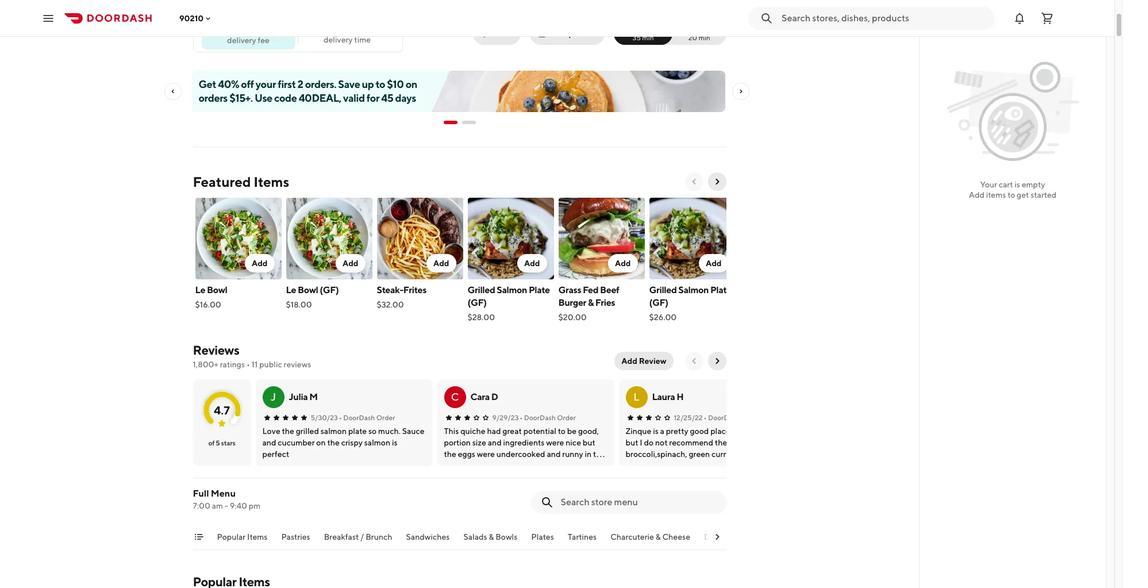 Task type: describe. For each thing, give the bounding box(es) containing it.
group
[[550, 29, 574, 38]]

fed
[[583, 285, 599, 295]]

min for 20 min
[[699, 33, 710, 42]]

sandwiches button
[[406, 531, 450, 550]]

5
[[216, 439, 220, 447]]

time
[[354, 35, 371, 44]]

35 min
[[633, 33, 654, 42]]

d
[[491, 391, 498, 402]]

$10
[[387, 78, 404, 90]]

grilled salmon plate (gf) $26.00
[[649, 285, 732, 322]]

save inside save button
[[496, 29, 514, 38]]

plate for grilled salmon plate (gf) $26.00
[[710, 285, 732, 295]]

$18.00
[[286, 300, 312, 309]]

started
[[1031, 190, 1057, 199]]

bowl for (gf)
[[298, 285, 318, 295]]

for
[[367, 92, 379, 104]]

laura
[[652, 391, 675, 402]]

45
[[381, 92, 393, 104]]

le bowl image
[[195, 198, 281, 279]]

select promotional banner element
[[444, 112, 476, 133]]

• doordash order for l
[[704, 413, 760, 422]]

9:40
[[230, 501, 247, 510]]

items for popular items
[[247, 532, 268, 542]]

grass
[[558, 285, 581, 295]]

$32.00
[[377, 300, 404, 309]]

7:00
[[193, 501, 210, 510]]

add for grass fed beef burger & fries $20.00
[[615, 259, 631, 268]]

breakfast / brunch button
[[324, 531, 392, 550]]

$16.00
[[195, 300, 221, 309]]

add for le bowl (gf) $18.00
[[343, 259, 358, 268]]

bowls
[[496, 532, 518, 542]]

order for j
[[376, 413, 395, 422]]

is
[[1015, 180, 1020, 189]]

cart
[[999, 180, 1013, 189]]

grass fed beef burger & fries $20.00
[[558, 285, 619, 322]]

order for l
[[741, 413, 760, 422]]

full menu 7:00 am - 9:40 pm
[[193, 488, 261, 510]]

(gf) inside le bowl (gf) $18.00
[[320, 285, 339, 295]]

plates button
[[531, 531, 554, 550]]

add button for le bowl (gf) $18.00
[[336, 254, 365, 272]]

tartines button
[[568, 531, 597, 550]]

11
[[252, 360, 258, 369]]

add inside your cart is empty add items to get started
[[969, 190, 985, 199]]

menu
[[211, 488, 236, 499]]

empty
[[1022, 180, 1045, 189]]

add review
[[622, 356, 667, 366]]

order inside button
[[575, 29, 598, 38]]

• inside reviews 1,800+ ratings • 11 public reviews
[[247, 360, 250, 369]]

stars
[[221, 439, 235, 447]]

items
[[986, 190, 1006, 199]]

le bowl $16.00
[[195, 285, 227, 309]]

breakfast / brunch
[[324, 532, 392, 542]]

to inside your cart is empty add items to get started
[[1008, 190, 1015, 199]]

laura h
[[652, 391, 684, 402]]

popular items
[[217, 532, 268, 542]]

orders
[[199, 92, 228, 104]]

next image
[[713, 356, 722, 366]]

steak-
[[377, 285, 403, 295]]

reviews link
[[193, 343, 239, 358]]

• for l
[[704, 413, 707, 422]]

35 for 35 min
[[633, 33, 641, 42]]

add button for le bowl $16.00
[[245, 254, 274, 272]]

your cart is empty add items to get started
[[969, 180, 1057, 199]]

doordash for l
[[708, 413, 740, 422]]

m
[[309, 391, 318, 402]]

min for 35 min delivery time
[[346, 24, 361, 35]]

scroll menu navigation right image
[[713, 532, 722, 542]]

add for steak-frites $32.00
[[433, 259, 449, 268]]

fries
[[595, 297, 615, 308]]

-
[[225, 501, 228, 510]]

40deal,
[[299, 92, 341, 104]]

35 min radio
[[614, 22, 673, 45]]

salmon for grilled salmon plate (gf) $28.00
[[497, 285, 527, 295]]

4.7
[[214, 403, 230, 416]]

get
[[199, 78, 216, 90]]

grilled for grilled salmon plate (gf) $26.00
[[649, 285, 677, 295]]

h
[[677, 391, 684, 402]]

use
[[255, 92, 272, 104]]

featured items heading
[[193, 172, 289, 191]]

salads & bowls
[[464, 532, 518, 542]]

cheese
[[663, 532, 690, 542]]

35 min delivery time
[[324, 24, 371, 44]]

items for featured items
[[254, 174, 289, 190]]

add for grilled salmon plate (gf) $28.00
[[524, 259, 540, 268]]

$20.00
[[558, 313, 587, 322]]

charcuterie & cheese button
[[611, 531, 690, 550]]

bowl for $16.00
[[207, 285, 227, 295]]

/
[[360, 532, 364, 542]]

add button for steak-frites $32.00
[[426, 254, 456, 272]]

of 5 stars
[[208, 439, 235, 447]]

valid
[[343, 92, 365, 104]]

notification bell image
[[1013, 11, 1027, 25]]

days
[[395, 92, 416, 104]]

35 for 35 min delivery time
[[334, 24, 344, 35]]

grilled for grilled salmon plate (gf) $28.00
[[468, 285, 495, 295]]

• doordash order for c
[[520, 413, 576, 422]]

your
[[980, 180, 997, 189]]

dessert button
[[704, 531, 732, 550]]

review
[[639, 356, 667, 366]]

l
[[634, 391, 640, 403]]

c
[[451, 391, 459, 403]]

add for le bowl $16.00
[[252, 259, 268, 268]]

doordash for c
[[524, 413, 556, 422]]

grilled salmon plate (gf) image for grilled salmon plate (gf) $28.00
[[468, 198, 554, 279]]

90210 button
[[179, 14, 213, 23]]

fee
[[258, 35, 270, 45]]



Task type: locate. For each thing, give the bounding box(es) containing it.
1 horizontal spatial 35
[[633, 33, 641, 42]]

2 salmon from the left
[[678, 285, 709, 295]]

add for grilled salmon plate (gf) $26.00
[[706, 259, 722, 268]]

grilled salmon plate (gf) image for grilled salmon plate (gf) $26.00
[[649, 198, 736, 279]]

1 horizontal spatial le
[[286, 285, 296, 295]]

delivery
[[324, 35, 353, 44], [227, 35, 256, 45]]

(gf) down le bowl (gf) image
[[320, 285, 339, 295]]

show menu categories image
[[194, 532, 203, 542]]

1 vertical spatial to
[[1008, 190, 1015, 199]]

& for charcuterie & cheese
[[656, 532, 661, 542]]

1 horizontal spatial bowl
[[298, 285, 318, 295]]

0 vertical spatial to
[[376, 78, 385, 90]]

le bowl (gf) $18.00
[[286, 285, 339, 309]]

doordash right 5/30/23
[[343, 413, 375, 422]]

min inside radio
[[642, 33, 654, 42]]

grilled up $26.00
[[649, 285, 677, 295]]

grilled inside the grilled salmon plate (gf) $28.00
[[468, 285, 495, 295]]

$26.00
[[649, 313, 677, 322]]

get 40% off your first 2 orders. save up to $10 on orders $15+.  use code 40deal, valid for 45 days
[[199, 78, 417, 104]]

1 horizontal spatial delivery
[[324, 35, 353, 44]]

public
[[259, 360, 282, 369]]

1 delivery from the left
[[324, 35, 353, 44]]

0 vertical spatial save
[[496, 29, 514, 38]]

steak frites image
[[377, 198, 463, 279]]

1 bowl from the left
[[207, 285, 227, 295]]

$15+.
[[229, 92, 253, 104]]

bowl inside le bowl (gf) $18.00
[[298, 285, 318, 295]]

• left 11
[[247, 360, 250, 369]]

reviews
[[284, 360, 311, 369]]

• doordash order for j
[[339, 413, 395, 422]]

beef
[[600, 285, 619, 295]]

$0.00
[[235, 24, 261, 35]]

3 doordash from the left
[[708, 413, 740, 422]]

min for 35 min
[[642, 33, 654, 42]]

• for c
[[520, 413, 523, 422]]

le inside le bowl (gf) $18.00
[[286, 285, 296, 295]]

0 horizontal spatial doordash
[[343, 413, 375, 422]]

0 horizontal spatial plate
[[529, 285, 550, 295]]

20 min
[[689, 33, 710, 42]]

grilled up $28.00
[[468, 285, 495, 295]]

doordash right 9/29/23
[[524, 413, 556, 422]]

35 left 20
[[633, 33, 641, 42]]

2 doordash from the left
[[524, 413, 556, 422]]

le
[[195, 285, 205, 295], [286, 285, 296, 295]]

save left group
[[496, 29, 514, 38]]

first
[[278, 78, 296, 90]]

0 horizontal spatial bowl
[[207, 285, 227, 295]]

3 • doordash order from the left
[[704, 413, 760, 422]]

1 horizontal spatial grilled
[[649, 285, 677, 295]]

delivery left time in the left of the page
[[324, 35, 353, 44]]

0 horizontal spatial 35
[[334, 24, 344, 35]]

plate
[[529, 285, 550, 295], [710, 285, 732, 295]]

0 horizontal spatial save
[[338, 78, 360, 90]]

0 horizontal spatial grilled salmon plate (gf) image
[[468, 198, 554, 279]]

items inside heading
[[254, 174, 289, 190]]

of
[[208, 439, 215, 447]]

0 horizontal spatial delivery
[[227, 35, 256, 45]]

items right featured
[[254, 174, 289, 190]]

add
[[969, 190, 985, 199], [252, 259, 268, 268], [343, 259, 358, 268], [433, 259, 449, 268], [524, 259, 540, 268], [615, 259, 631, 268], [706, 259, 722, 268], [622, 356, 637, 366]]

1 horizontal spatial • doordash order
[[520, 413, 576, 422]]

previous image
[[690, 356, 699, 366]]

up
[[362, 78, 374, 90]]

1 le from the left
[[195, 285, 205, 295]]

& left cheese
[[656, 532, 661, 542]]

35 inside 35 min radio
[[633, 33, 641, 42]]

popular
[[217, 532, 246, 542]]

2 le from the left
[[286, 285, 296, 295]]

reviews 1,800+ ratings • 11 public reviews
[[193, 343, 311, 369]]

grilled
[[468, 285, 495, 295], [649, 285, 677, 295]]

1 horizontal spatial to
[[1008, 190, 1015, 199]]

1 vertical spatial items
[[247, 532, 268, 542]]

1 horizontal spatial min
[[642, 33, 654, 42]]

le bowl (gf) image
[[286, 198, 372, 279]]

0 items, open order cart image
[[1041, 11, 1054, 25]]

& down fed
[[588, 297, 594, 308]]

sandwiches
[[406, 532, 450, 542]]

(gf) inside the grilled salmon plate (gf) $28.00
[[468, 297, 487, 308]]

1 horizontal spatial doordash
[[524, 413, 556, 422]]

orders.
[[305, 78, 336, 90]]

cara
[[471, 391, 490, 402]]

salmon inside grilled salmon plate (gf) $26.00
[[678, 285, 709, 295]]

&
[[588, 297, 594, 308], [489, 532, 494, 542], [656, 532, 661, 542]]

salmon for grilled salmon plate (gf) $26.00
[[678, 285, 709, 295]]

le for le bowl
[[195, 285, 205, 295]]

reviews
[[193, 343, 239, 358]]

$28.00
[[468, 313, 495, 322]]

j
[[271, 391, 276, 403]]

add button for grilled salmon plate (gf) $26.00
[[699, 254, 729, 272]]

1 grilled from the left
[[468, 285, 495, 295]]

off
[[241, 78, 254, 90]]

to left get
[[1008, 190, 1015, 199]]

1 grilled salmon plate (gf) image from the left
[[468, 198, 554, 279]]

add button
[[245, 254, 274, 272], [336, 254, 365, 272], [426, 254, 456, 272], [517, 254, 547, 272], [608, 254, 638, 272], [699, 254, 729, 272]]

le up the $16.00
[[195, 285, 205, 295]]

le up $18.00
[[286, 285, 296, 295]]

your
[[256, 78, 276, 90]]

burger
[[558, 297, 586, 308]]

grass fed beef burger & fries image
[[558, 198, 645, 279]]

tartines
[[568, 532, 597, 542]]

save inside get 40% off your first 2 orders. save up to $10 on orders $15+.  use code 40deal, valid for 45 days
[[338, 78, 360, 90]]

bowl inside le bowl $16.00
[[207, 285, 227, 295]]

group order button
[[530, 22, 605, 45]]

get
[[1017, 190, 1029, 199]]

Item Search search field
[[561, 496, 717, 509]]

2 • doordash order from the left
[[520, 413, 576, 422]]

le inside le bowl $16.00
[[195, 285, 205, 295]]

(gf) inside grilled salmon plate (gf) $26.00
[[649, 297, 668, 308]]

brunch
[[366, 532, 392, 542]]

(gf) for grilled salmon plate (gf) $26.00
[[649, 297, 668, 308]]

35 inside the 35 min delivery time
[[334, 24, 344, 35]]

full
[[193, 488, 209, 499]]

bowl up $18.00
[[298, 285, 318, 295]]

pastries button
[[281, 531, 310, 550]]

am
[[212, 501, 223, 510]]

0 horizontal spatial grilled
[[468, 285, 495, 295]]

2 grilled salmon plate (gf) image from the left
[[649, 198, 736, 279]]

grilled salmon plate (gf) image
[[468, 198, 554, 279], [649, 198, 736, 279]]

1 horizontal spatial (gf)
[[468, 297, 487, 308]]

pastries
[[281, 532, 310, 542]]

2 horizontal spatial • doordash order
[[704, 413, 760, 422]]

1 doordash from the left
[[343, 413, 375, 422]]

save button
[[473, 22, 521, 45]]

doordash for j
[[343, 413, 375, 422]]

plate for grilled salmon plate (gf) $28.00
[[529, 285, 550, 295]]

0 horizontal spatial min
[[346, 24, 361, 35]]

2 horizontal spatial &
[[656, 532, 661, 542]]

& left bowls on the bottom left of page
[[489, 532, 494, 542]]

& inside grass fed beef burger & fries $20.00
[[588, 297, 594, 308]]

1 • doordash order from the left
[[339, 413, 395, 422]]

0 horizontal spatial &
[[489, 532, 494, 542]]

plates
[[531, 532, 554, 542]]

0 horizontal spatial le
[[195, 285, 205, 295]]

save
[[496, 29, 514, 38], [338, 78, 360, 90]]

2 delivery from the left
[[227, 35, 256, 45]]

bowl up the $16.00
[[207, 285, 227, 295]]

le for le bowl (gf)
[[286, 285, 296, 295]]

1 horizontal spatial salmon
[[678, 285, 709, 295]]

open menu image
[[41, 11, 55, 25]]

• right 9/29/23
[[520, 413, 523, 422]]

order methods option group
[[614, 22, 726, 45]]

• doordash order right 5/30/23
[[339, 413, 395, 422]]

salads & bowls button
[[464, 531, 518, 550]]

charcuterie
[[611, 532, 654, 542]]

order
[[575, 29, 598, 38], [376, 413, 395, 422], [557, 413, 576, 422], [741, 413, 760, 422]]

• doordash order right 12/25/22
[[704, 413, 760, 422]]

• for j
[[339, 413, 342, 422]]

12/25/22
[[674, 413, 703, 422]]

1 horizontal spatial grilled salmon plate (gf) image
[[649, 198, 736, 279]]

delivery inside the $0.00 delivery fee
[[227, 35, 256, 45]]

items right popular
[[247, 532, 268, 542]]

0 horizontal spatial (gf)
[[320, 285, 339, 295]]

2 bowl from the left
[[298, 285, 318, 295]]

julia m
[[289, 391, 318, 402]]

2 grilled from the left
[[649, 285, 677, 295]]

3 add button from the left
[[426, 254, 456, 272]]

frites
[[403, 285, 427, 295]]

doordash right 12/25/22
[[708, 413, 740, 422]]

charcuterie & cheese
[[611, 532, 690, 542]]

add inside button
[[622, 356, 637, 366]]

plate inside grilled salmon plate (gf) $26.00
[[710, 285, 732, 295]]

• doordash order right 9/29/23
[[520, 413, 576, 422]]

salads
[[464, 532, 487, 542]]

5 add button from the left
[[608, 254, 638, 272]]

ratings
[[220, 360, 245, 369]]

to inside get 40% off your first 2 orders. save up to $10 on orders $15+.  use code 40deal, valid for 45 days
[[376, 78, 385, 90]]

Store search: begin typing to search for stores available on DoorDash text field
[[782, 12, 988, 24]]

1 horizontal spatial plate
[[710, 285, 732, 295]]

20
[[689, 33, 697, 42]]

0 vertical spatial items
[[254, 174, 289, 190]]

6 add button from the left
[[699, 254, 729, 272]]

2 horizontal spatial (gf)
[[649, 297, 668, 308]]

save up valid
[[338, 78, 360, 90]]

5/30/23
[[311, 413, 338, 422]]

pm
[[249, 501, 261, 510]]

items
[[254, 174, 289, 190], [247, 532, 268, 542]]

(gf) up $26.00
[[649, 297, 668, 308]]

1 plate from the left
[[529, 285, 550, 295]]

4 add button from the left
[[517, 254, 547, 272]]

bowl
[[207, 285, 227, 295], [298, 285, 318, 295]]

1 add button from the left
[[245, 254, 274, 272]]

0 horizontal spatial • doordash order
[[339, 413, 395, 422]]

2 horizontal spatial doordash
[[708, 413, 740, 422]]

(gf) up $28.00
[[468, 297, 487, 308]]

plate inside the grilled salmon plate (gf) $28.00
[[529, 285, 550, 295]]

0 horizontal spatial to
[[376, 78, 385, 90]]

popular items button
[[217, 531, 268, 550]]

salmon
[[497, 285, 527, 295], [678, 285, 709, 295]]

35 left time in the left of the page
[[334, 24, 344, 35]]

to right up
[[376, 78, 385, 90]]

next button of carousel image
[[713, 177, 722, 186]]

1 vertical spatial save
[[338, 78, 360, 90]]

grilled salmon plate (gf) $28.00
[[468, 285, 550, 322]]

2 add button from the left
[[336, 254, 365, 272]]

2 horizontal spatial min
[[699, 33, 710, 42]]

20 min radio
[[666, 22, 726, 45]]

min inside option
[[699, 33, 710, 42]]

40%
[[218, 78, 239, 90]]

breakfast
[[324, 532, 359, 542]]

previous button of carousel image
[[690, 177, 699, 186]]

min inside the 35 min delivery time
[[346, 24, 361, 35]]

salmon inside the grilled salmon plate (gf) $28.00
[[497, 285, 527, 295]]

add review button
[[615, 352, 673, 370]]

1 horizontal spatial save
[[496, 29, 514, 38]]

90210
[[179, 14, 204, 23]]

• right 12/25/22
[[704, 413, 707, 422]]

$0.00 delivery fee
[[227, 24, 270, 45]]

add button for grilled salmon plate (gf) $28.00
[[517, 254, 547, 272]]

cara d
[[471, 391, 498, 402]]

grilled inside grilled salmon plate (gf) $26.00
[[649, 285, 677, 295]]

delivery inside the 35 min delivery time
[[324, 35, 353, 44]]

2 plate from the left
[[710, 285, 732, 295]]

• right 5/30/23
[[339, 413, 342, 422]]

items inside button
[[247, 532, 268, 542]]

order for c
[[557, 413, 576, 422]]

(gf) for grilled salmon plate (gf) $28.00
[[468, 297, 487, 308]]

0 horizontal spatial salmon
[[497, 285, 527, 295]]

1 horizontal spatial &
[[588, 297, 594, 308]]

1 salmon from the left
[[497, 285, 527, 295]]

& for salads & bowls
[[489, 532, 494, 542]]

delivery down $0.00
[[227, 35, 256, 45]]

add button for grass fed beef burger & fries $20.00
[[608, 254, 638, 272]]



Task type: vqa. For each thing, say whether or not it's contained in the screenshot.
(700+)
no



